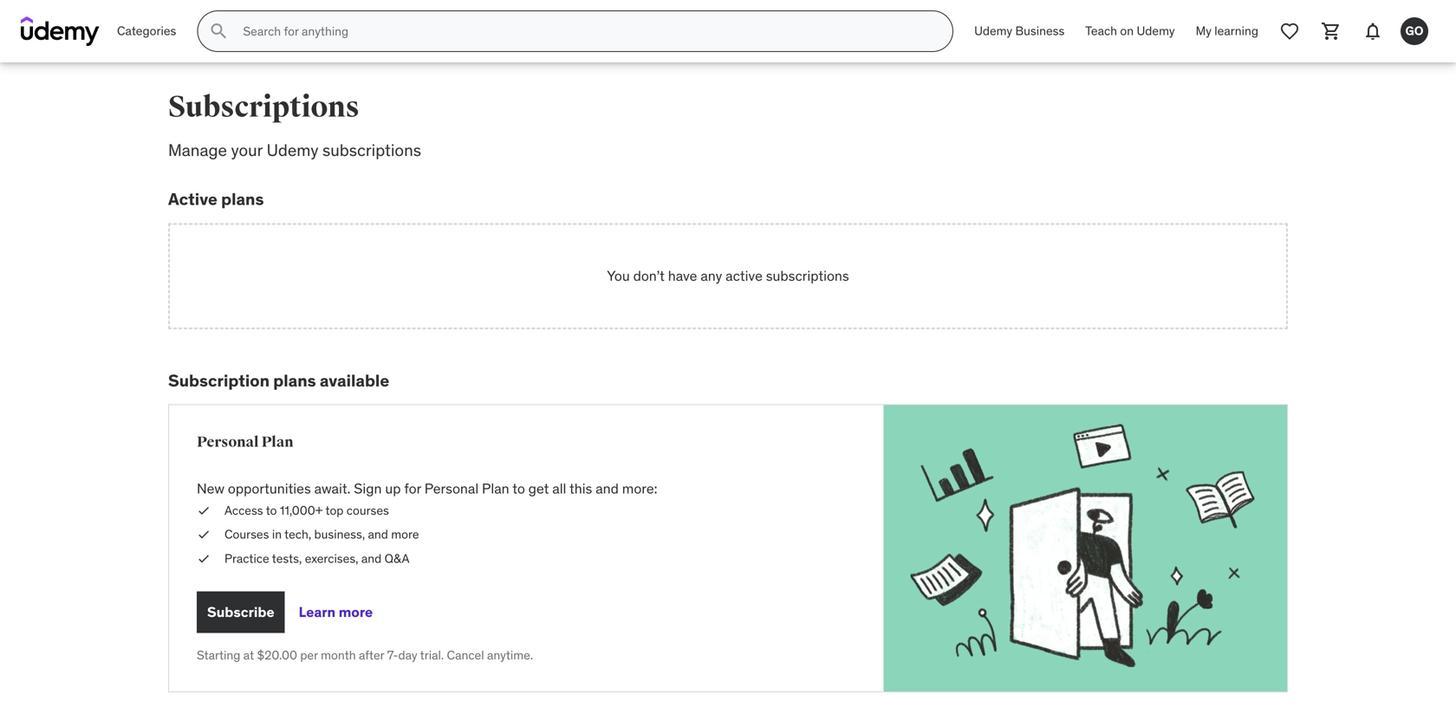 Task type: vqa. For each thing, say whether or not it's contained in the screenshot.
$16.99
no



Task type: describe. For each thing, give the bounding box(es) containing it.
in
[[272, 527, 282, 542]]

$20.00
[[257, 647, 297, 663]]

my learning
[[1196, 23, 1259, 39]]

starting at $20.00 per month after 7-day trial. cancel anytime.
[[197, 647, 533, 663]]

1 horizontal spatial udemy
[[974, 23, 1013, 39]]

plans for active
[[221, 189, 264, 209]]

get
[[529, 480, 549, 498]]

0 vertical spatial more
[[391, 527, 419, 542]]

categories button
[[107, 10, 187, 52]]

go link
[[1394, 10, 1436, 52]]

learn more link
[[299, 592, 373, 633]]

7-
[[387, 647, 398, 663]]

2 vertical spatial and
[[361, 551, 382, 566]]

courses
[[347, 503, 389, 518]]

1 vertical spatial plan
[[482, 480, 509, 498]]

subscription plans available
[[168, 370, 389, 391]]

on
[[1120, 23, 1134, 39]]

xsmall image for courses
[[197, 526, 211, 543]]

your
[[231, 140, 263, 160]]

month
[[321, 647, 356, 663]]

you don't have any active subscriptions
[[607, 267, 849, 285]]

top
[[326, 503, 344, 518]]

anytime.
[[487, 647, 533, 663]]

you
[[607, 267, 630, 285]]

day
[[398, 647, 417, 663]]

learn
[[299, 603, 336, 621]]

11,000+
[[280, 503, 323, 518]]

up
[[385, 480, 401, 498]]

manage
[[168, 140, 227, 160]]

1 vertical spatial and
[[368, 527, 388, 542]]

wishlist image
[[1280, 21, 1300, 42]]

manage your udemy subscriptions
[[168, 140, 421, 160]]

submit search image
[[208, 21, 229, 42]]

udemy business link
[[964, 10, 1075, 52]]

available
[[320, 370, 389, 391]]

1 vertical spatial subscriptions
[[766, 267, 849, 285]]

1 horizontal spatial personal
[[425, 480, 479, 498]]

subscription
[[168, 370, 270, 391]]

udemy business
[[974, 23, 1065, 39]]

my
[[1196, 23, 1212, 39]]

per
[[300, 647, 318, 663]]

udemy image
[[21, 16, 100, 46]]

teach on udemy link
[[1075, 10, 1186, 52]]

subscribe button
[[197, 592, 285, 633]]

tests,
[[272, 551, 302, 566]]

cancel
[[447, 647, 484, 663]]

xsmall image for practice
[[197, 550, 211, 567]]

q&a
[[385, 551, 410, 566]]

notifications image
[[1363, 21, 1384, 42]]

more inside 'link'
[[339, 603, 373, 621]]

practice
[[225, 551, 269, 566]]

any
[[701, 267, 722, 285]]

for
[[404, 480, 421, 498]]

sign
[[354, 480, 382, 498]]

starting
[[197, 647, 240, 663]]



Task type: locate. For each thing, give the bounding box(es) containing it.
teach on udemy
[[1086, 23, 1175, 39]]

this
[[569, 480, 592, 498]]

access to 11,000+ top courses
[[225, 503, 389, 518]]

1 vertical spatial personal
[[425, 480, 479, 498]]

plans
[[221, 189, 264, 209], [273, 370, 316, 391]]

udemy left business
[[974, 23, 1013, 39]]

0 horizontal spatial plan
[[261, 433, 293, 451]]

new opportunities await. sign up for personal plan to get all this and more:
[[197, 480, 657, 498]]

0 horizontal spatial subscriptions
[[322, 140, 421, 160]]

1 vertical spatial plans
[[273, 370, 316, 391]]

0 vertical spatial subscriptions
[[322, 140, 421, 160]]

at
[[243, 647, 254, 663]]

shopping cart with 0 items image
[[1321, 21, 1342, 42]]

and
[[596, 480, 619, 498], [368, 527, 388, 542], [361, 551, 382, 566]]

2 horizontal spatial udemy
[[1137, 23, 1175, 39]]

1 horizontal spatial more
[[391, 527, 419, 542]]

udemy
[[974, 23, 1013, 39], [1137, 23, 1175, 39], [267, 140, 319, 160]]

plan left get
[[482, 480, 509, 498]]

0 vertical spatial personal
[[197, 433, 259, 451]]

1 horizontal spatial subscriptions
[[766, 267, 849, 285]]

plans for subscription
[[273, 370, 316, 391]]

0 horizontal spatial to
[[266, 503, 277, 518]]

new
[[197, 480, 225, 498]]

learn more
[[299, 603, 373, 621]]

trial.
[[420, 647, 444, 663]]

teach
[[1086, 23, 1117, 39]]

active
[[726, 267, 763, 285]]

to left get
[[513, 480, 525, 498]]

xsmall image
[[197, 526, 211, 543], [197, 550, 211, 567]]

all
[[552, 480, 566, 498]]

exercises,
[[305, 551, 358, 566]]

and down courses
[[368, 527, 388, 542]]

business
[[1016, 23, 1065, 39]]

udemy for manage your udemy subscriptions
[[267, 140, 319, 160]]

more up q&a
[[391, 527, 419, 542]]

0 vertical spatial plans
[[221, 189, 264, 209]]

subscribe
[[207, 603, 275, 621]]

0 vertical spatial and
[[596, 480, 619, 498]]

2 xsmall image from the top
[[197, 550, 211, 567]]

1 horizontal spatial to
[[513, 480, 525, 498]]

0 horizontal spatial more
[[339, 603, 373, 621]]

my learning link
[[1186, 10, 1269, 52]]

opportunities
[[228, 480, 311, 498]]

business,
[[314, 527, 365, 542]]

1 vertical spatial xsmall image
[[197, 550, 211, 567]]

udemy right 'on'
[[1137, 23, 1175, 39]]

1 xsmall image from the top
[[197, 526, 211, 543]]

personal up new on the left bottom of the page
[[197, 433, 259, 451]]

await.
[[314, 480, 351, 498]]

0 vertical spatial plan
[[261, 433, 293, 451]]

subscriptions
[[322, 140, 421, 160], [766, 267, 849, 285]]

after
[[359, 647, 384, 663]]

have
[[668, 267, 697, 285]]

1 horizontal spatial plan
[[482, 480, 509, 498]]

1 horizontal spatial plans
[[273, 370, 316, 391]]

and left q&a
[[361, 551, 382, 566]]

plan
[[261, 433, 293, 451], [482, 480, 509, 498]]

0 horizontal spatial udemy
[[267, 140, 319, 160]]

go
[[1406, 23, 1424, 39]]

practice tests, exercises, and q&a
[[225, 551, 410, 566]]

xsmall image
[[197, 502, 211, 519]]

udemy for teach on udemy
[[1137, 23, 1175, 39]]

subscriptions
[[168, 89, 360, 125]]

to down opportunities
[[266, 503, 277, 518]]

to
[[513, 480, 525, 498], [266, 503, 277, 518]]

learning
[[1215, 23, 1259, 39]]

tech,
[[284, 527, 311, 542]]

0 horizontal spatial plans
[[221, 189, 264, 209]]

1 vertical spatial to
[[266, 503, 277, 518]]

0 horizontal spatial personal
[[197, 433, 259, 451]]

0 vertical spatial to
[[513, 480, 525, 498]]

access
[[225, 503, 263, 518]]

more:
[[622, 480, 657, 498]]

plan up opportunities
[[261, 433, 293, 451]]

1 vertical spatial more
[[339, 603, 373, 621]]

more
[[391, 527, 419, 542], [339, 603, 373, 621]]

xsmall image left practice
[[197, 550, 211, 567]]

plans down your
[[221, 189, 264, 209]]

more right learn
[[339, 603, 373, 621]]

personal plan
[[197, 433, 293, 451]]

personal
[[197, 433, 259, 451], [425, 480, 479, 498]]

don't
[[633, 267, 665, 285]]

0 vertical spatial xsmall image
[[197, 526, 211, 543]]

personal right the for
[[425, 480, 479, 498]]

categories
[[117, 23, 176, 39]]

active plans
[[168, 189, 264, 209]]

courses
[[225, 527, 269, 542]]

and right this
[[596, 480, 619, 498]]

udemy right your
[[267, 140, 319, 160]]

plans left available
[[273, 370, 316, 391]]

active
[[168, 189, 217, 209]]

Search for anything text field
[[240, 16, 932, 46]]

xsmall image down xsmall image
[[197, 526, 211, 543]]

courses in tech, business, and more
[[225, 527, 419, 542]]



